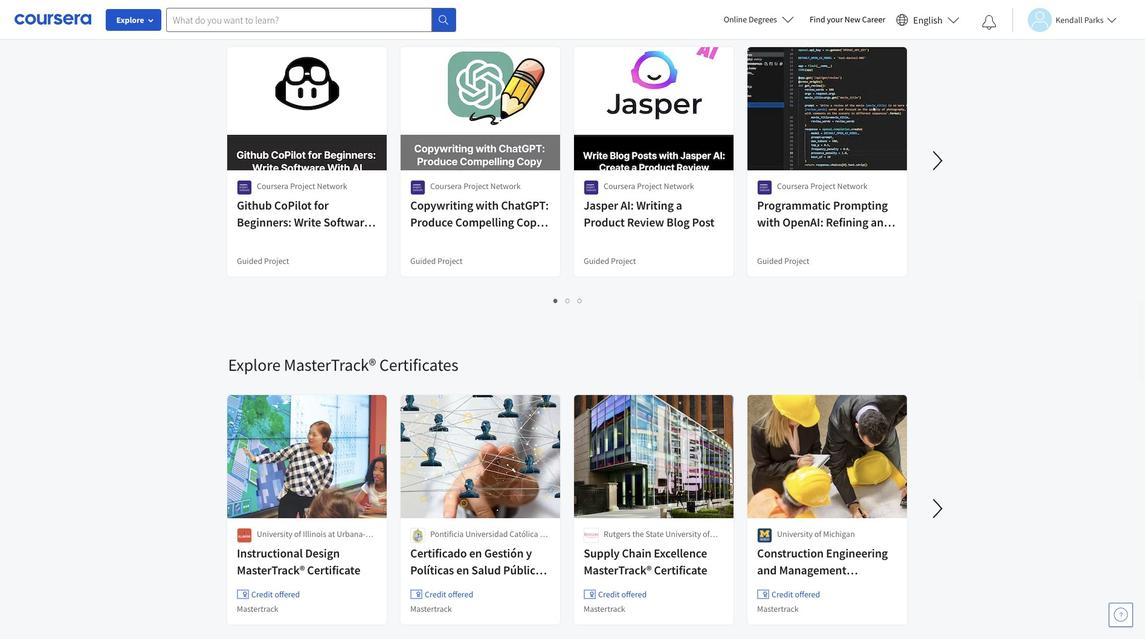 Task type: locate. For each thing, give the bounding box(es) containing it.
rutgers the state university of new jersey
[[604, 529, 710, 552]]

projects
[[419, 6, 476, 28]]

mastertrack down instructional
[[237, 604, 278, 615]]

1 credit from the left
[[251, 590, 273, 600]]

offered for mastertrack®
[[274, 590, 300, 600]]

jersey
[[621, 541, 644, 552]]

show notifications image
[[983, 15, 997, 30]]

4 mastertrack from the left
[[757, 604, 799, 615]]

kendall parks button
[[1013, 8, 1118, 32]]

prompting
[[833, 198, 888, 213]]

software
[[324, 215, 370, 230]]

with
[[476, 198, 499, 213], [757, 215, 780, 230]]

en up salud
[[469, 546, 482, 561]]

university
[[257, 529, 292, 540], [666, 529, 701, 540], [777, 529, 813, 540]]

network for ai:
[[664, 181, 694, 192]]

2 network from the left
[[490, 181, 521, 192]]

the
[[632, 529, 644, 540]]

with
[[237, 232, 260, 247]]

1 horizontal spatial and
[[871, 215, 891, 230]]

university inside university of illinois at urbana- champaign
[[257, 529, 292, 540]]

a
[[676, 198, 682, 213]]

recently launched guided projects carousel element
[[222, 0, 1146, 318]]

coursera project network up copilot
[[257, 181, 347, 192]]

certificate down the design
[[307, 563, 360, 578]]

github
[[237, 198, 272, 213]]

pública
[[503, 563, 542, 578]]

4 guided project from the left
[[757, 256, 810, 267]]

state
[[646, 529, 664, 540]]

1 guided project from the left
[[237, 256, 289, 267]]

4 credit from the left
[[772, 590, 793, 600]]

michigan
[[823, 529, 855, 540]]

1 vertical spatial explore
[[228, 354, 281, 376]]

3 coursera project network from the left
[[604, 181, 694, 192]]

project up writing
[[637, 181, 662, 192]]

offered
[[274, 590, 300, 600], [448, 590, 473, 600], [622, 590, 647, 600], [795, 590, 820, 600]]

3 credit from the left
[[598, 590, 620, 600]]

career
[[863, 14, 886, 25]]

0 vertical spatial explore
[[116, 15, 144, 25]]

4 coursera from the left
[[777, 181, 809, 192]]

project down filtering
[[785, 256, 810, 267]]

credit offered down instructional design mastertrack® certificate
[[251, 590, 300, 600]]

2 next slide image from the top
[[924, 495, 953, 524]]

filtering
[[757, 232, 801, 247]]

1 coursera project network image from the left
[[237, 180, 252, 195]]

2 button
[[562, 294, 574, 308]]

project
[[290, 181, 315, 192], [464, 181, 489, 192], [637, 181, 662, 192], [811, 181, 836, 192], [264, 256, 289, 267], [437, 256, 463, 267], [611, 256, 636, 267], [785, 256, 810, 267]]

mastertrack® inside instructional design mastertrack® certificate
[[237, 563, 305, 578]]

0 horizontal spatial university
[[257, 529, 292, 540]]

guided project down sells
[[410, 256, 463, 267]]

copilot
[[274, 198, 312, 213]]

mastertrack down management
[[757, 604, 799, 615]]

next slide image for recently launched guided projects
[[924, 146, 953, 175]]

network up chatgpt:
[[490, 181, 521, 192]]

rutgers the state university of new jersey image
[[584, 529, 599, 544]]

coursera project network image up github
[[237, 180, 252, 195]]

offered down instructional design mastertrack® certificate
[[274, 590, 300, 600]]

coursera project network image up programmatic
[[757, 180, 773, 195]]

mastertrack down políticas
[[410, 604, 452, 615]]

certificate inside supply chain excellence mastertrack® certificate
[[654, 563, 707, 578]]

of for construction
[[815, 529, 822, 540]]

4 coursera project network image from the left
[[757, 180, 773, 195]]

0 vertical spatial new
[[845, 14, 861, 25]]

coursera
[[257, 181, 288, 192], [430, 181, 462, 192], [604, 181, 635, 192], [777, 181, 809, 192]]

coursera project network up copywriting with chatgpt: produce compelling copy that sells
[[430, 181, 521, 192]]

coursera up programmatic
[[777, 181, 809, 192]]

certificate inside instructional design mastertrack® certificate
[[307, 563, 360, 578]]

guided for copywriting with chatgpt: produce compelling copy that sells
[[410, 256, 436, 267]]

2 offered from the left
[[448, 590, 473, 600]]

next slide image
[[924, 146, 953, 175], [924, 495, 953, 524]]

0 vertical spatial en
[[469, 546, 482, 561]]

credit offered for excellence
[[598, 590, 647, 600]]

english button
[[892, 0, 965, 39]]

2 coursera project network image from the left
[[410, 180, 425, 195]]

network for with
[[490, 181, 521, 192]]

project up programmatic
[[811, 181, 836, 192]]

guided
[[365, 6, 415, 28], [237, 256, 262, 267], [410, 256, 436, 267], [584, 256, 609, 267], [757, 256, 783, 267]]

of left illinois
[[294, 529, 301, 540]]

chain
[[622, 546, 652, 561]]

guided for github copilot for beginners: write software with ai
[[237, 256, 262, 267]]

and inside construction engineering and management mastertrack® certificate
[[757, 563, 777, 578]]

y
[[526, 546, 532, 561]]

1 horizontal spatial with
[[757, 215, 780, 230]]

2
[[566, 295, 571, 307]]

1 of from the left
[[294, 529, 301, 540]]

0 horizontal spatial and
[[757, 563, 777, 578]]

0 vertical spatial next slide image
[[924, 146, 953, 175]]

0 horizontal spatial new
[[604, 541, 620, 552]]

mastertrack® inside supply chain excellence mastertrack® certificate
[[584, 563, 652, 578]]

3 credit offered from the left
[[598, 590, 647, 600]]

mastertrack®
[[284, 354, 376, 376], [237, 563, 305, 578], [584, 563, 652, 578], [410, 580, 478, 595], [757, 580, 825, 595]]

2 of from the left
[[703, 529, 710, 540]]

programmatic
[[757, 198, 831, 213]]

guided down filtering
[[757, 256, 783, 267]]

credit for construction engineering and management mastertrack® certificate
[[772, 590, 793, 600]]

coursera project network up programmatic
[[777, 181, 868, 192]]

guided project down product on the top
[[584, 256, 636, 267]]

list containing 1
[[228, 294, 909, 308]]

credit offered down management
[[772, 590, 820, 600]]

guided project for jasper ai: writing a product review blog post
[[584, 256, 636, 267]]

guided project
[[237, 256, 289, 267], [410, 256, 463, 267], [584, 256, 636, 267], [757, 256, 810, 267]]

credit for instructional design mastertrack® certificate
[[251, 590, 273, 600]]

credit down políticas
[[425, 590, 446, 600]]

1 network from the left
[[317, 181, 347, 192]]

coursera project network image
[[237, 180, 252, 195], [410, 180, 425, 195], [584, 180, 599, 195], [757, 180, 773, 195]]

2 mastertrack from the left
[[410, 604, 452, 615]]

project up copilot
[[290, 181, 315, 192]]

1 vertical spatial and
[[757, 563, 777, 578]]

network
[[317, 181, 347, 192], [490, 181, 521, 192], [664, 181, 694, 192], [838, 181, 868, 192]]

of for instructional
[[294, 529, 301, 540]]

produce
[[410, 215, 453, 230]]

None search field
[[166, 8, 457, 32]]

design
[[305, 546, 340, 561]]

online
[[724, 14, 748, 25]]

new
[[845, 14, 861, 25], [604, 541, 620, 552]]

3 coursera project network image from the left
[[584, 180, 599, 195]]

4 offered from the left
[[795, 590, 820, 600]]

4 credit offered from the left
[[772, 590, 820, 600]]

coursera up github
[[257, 181, 288, 192]]

jasper
[[584, 198, 618, 213]]

1 horizontal spatial of
[[703, 529, 710, 540]]

mastertrack down "supply"
[[584, 604, 625, 615]]

3 mastertrack from the left
[[584, 604, 625, 615]]

next slide image for explore mastertrack® certificates
[[924, 495, 953, 524]]

3 coursera from the left
[[604, 181, 635, 192]]

offered down salud
[[448, 590, 473, 600]]

certificate down engineering
[[828, 580, 881, 595]]

of up excellence
[[703, 529, 710, 540]]

certificate
[[307, 563, 360, 578], [654, 563, 707, 578], [481, 580, 534, 595], [828, 580, 881, 595]]

coursera project network image up 'jasper'
[[584, 180, 599, 195]]

management
[[779, 563, 847, 578]]

guided down product on the top
[[584, 256, 609, 267]]

coursera project network for copilot
[[257, 181, 347, 192]]

3 network from the left
[[664, 181, 694, 192]]

1 coursera project network from the left
[[257, 181, 347, 192]]

champaign
[[257, 541, 297, 552]]

0 vertical spatial and
[[871, 215, 891, 230]]

copywriting with chatgpt: produce compelling copy that sells
[[410, 198, 549, 247]]

1 vertical spatial next slide image
[[924, 495, 953, 524]]

of inside university of illinois at urbana- champaign
[[294, 529, 301, 540]]

credit offered
[[251, 590, 300, 600], [425, 590, 473, 600], [598, 590, 647, 600], [772, 590, 820, 600]]

and down prompting
[[871, 215, 891, 230]]

0 horizontal spatial explore
[[116, 15, 144, 25]]

new down the rutgers
[[604, 541, 620, 552]]

coursera project network image up copywriting
[[410, 180, 425, 195]]

network up a
[[664, 181, 694, 192]]

2 coursera from the left
[[430, 181, 462, 192]]

credit for supply chain excellence mastertrack® certificate
[[598, 590, 620, 600]]

project down product on the top
[[611, 256, 636, 267]]

coursera for github
[[257, 181, 288, 192]]

list
[[228, 294, 909, 308]]

and down construction
[[757, 563, 777, 578]]

guided project down filtering
[[757, 256, 810, 267]]

3 guided project from the left
[[584, 256, 636, 267]]

1 university from the left
[[257, 529, 292, 540]]

3
[[578, 295, 583, 307]]

certificate down excellence
[[654, 563, 707, 578]]

en left salud
[[456, 563, 469, 578]]

coursera image
[[15, 10, 91, 29]]

university up the champaign on the bottom left of the page
[[257, 529, 292, 540]]

coursera project network up writing
[[604, 181, 694, 192]]

explore inside 'element'
[[228, 354, 281, 376]]

3 button
[[574, 294, 587, 308]]

guided for programmatic prompting with openai: refining and filtering
[[757, 256, 783, 267]]

coursera up ai:
[[604, 181, 635, 192]]

1 vertical spatial en
[[456, 563, 469, 578]]

0 horizontal spatial with
[[476, 198, 499, 213]]

guided down with
[[237, 256, 262, 267]]

next slide image inside 'recently launched guided projects carousel' element
[[924, 146, 953, 175]]

2 university from the left
[[666, 529, 701, 540]]

credit down "supply"
[[598, 590, 620, 600]]

2 horizontal spatial university
[[777, 529, 813, 540]]

1 horizontal spatial explore
[[228, 354, 281, 376]]

university up excellence
[[666, 529, 701, 540]]

excellence
[[654, 546, 707, 561]]

en
[[469, 546, 482, 561], [456, 563, 469, 578]]

github copilot for beginners: write software with ai
[[237, 198, 370, 247]]

1 horizontal spatial university
[[666, 529, 701, 540]]

mastertrack® inside certificado en gestión y políticas en salud pública mastertrack® certificate
[[410, 580, 478, 595]]

network up prompting
[[838, 181, 868, 192]]

offered down supply chain excellence mastertrack® certificate
[[622, 590, 647, 600]]

4 network from the left
[[838, 181, 868, 192]]

credit down instructional
[[251, 590, 273, 600]]

1 mastertrack from the left
[[237, 604, 278, 615]]

coursera up copywriting
[[430, 181, 462, 192]]

3 university from the left
[[777, 529, 813, 540]]

explore for explore mastertrack® certificates
[[228, 354, 281, 376]]

sells
[[436, 232, 460, 247]]

network up for
[[317, 181, 347, 192]]

explore for explore
[[116, 15, 144, 25]]

1 next slide image from the top
[[924, 146, 953, 175]]

credit offered for and
[[772, 590, 820, 600]]

with inside programmatic prompting with openai: refining and filtering
[[757, 215, 780, 230]]

offered down management
[[795, 590, 820, 600]]

credit offered down políticas
[[425, 590, 473, 600]]

2 coursera project network from the left
[[430, 181, 521, 192]]

1 coursera from the left
[[257, 181, 288, 192]]

1 vertical spatial new
[[604, 541, 620, 552]]

at
[[328, 529, 335, 540]]

certificado
[[410, 546, 467, 561]]

list inside 'recently launched guided projects carousel' element
[[228, 294, 909, 308]]

coursera project network for ai:
[[604, 181, 694, 192]]

and
[[871, 215, 891, 230], [757, 563, 777, 578]]

1 horizontal spatial new
[[845, 14, 861, 25]]

credit offered down supply chain excellence mastertrack® certificate
[[598, 590, 647, 600]]

guided project for copywriting with chatgpt: produce compelling copy that sells
[[410, 256, 463, 267]]

credit
[[251, 590, 273, 600], [425, 590, 446, 600], [598, 590, 620, 600], [772, 590, 793, 600]]

1 offered from the left
[[274, 590, 300, 600]]

network for copilot
[[317, 181, 347, 192]]

offered for gestión
[[448, 590, 473, 600]]

mastertrack
[[237, 604, 278, 615], [410, 604, 452, 615], [584, 604, 625, 615], [757, 604, 799, 615]]

credit down management
[[772, 590, 793, 600]]

openai:
[[783, 215, 824, 230]]

4 coursera project network from the left
[[777, 181, 868, 192]]

supply chain excellence mastertrack® certificate
[[584, 546, 707, 578]]

explore inside popup button
[[116, 15, 144, 25]]

new right 'your'
[[845, 14, 861, 25]]

1 credit offered from the left
[[251, 590, 300, 600]]

rutgers
[[604, 529, 631, 540]]

pontificia
[[430, 529, 464, 540]]

2 credit from the left
[[425, 590, 446, 600]]

coursera project network for prompting
[[777, 181, 868, 192]]

guided down that
[[410, 256, 436, 267]]

0 horizontal spatial en
[[456, 563, 469, 578]]

with up filtering
[[757, 215, 780, 230]]

2 credit offered from the left
[[425, 590, 473, 600]]

of inside rutgers the state university of new jersey
[[703, 529, 710, 540]]

explore mastertrack® certificates carousel element
[[222, 318, 1146, 640]]

guided project down ai
[[237, 256, 289, 267]]

and inside programmatic prompting with openai: refining and filtering
[[871, 215, 891, 230]]

with up compelling
[[476, 198, 499, 213]]

1 vertical spatial with
[[757, 215, 780, 230]]

mastertrack for instructional design mastertrack® certificate
[[237, 604, 278, 615]]

0 vertical spatial with
[[476, 198, 499, 213]]

2 guided project from the left
[[410, 256, 463, 267]]

0 horizontal spatial of
[[294, 529, 301, 540]]

3 of from the left
[[815, 529, 822, 540]]

coursera for programmatic
[[777, 181, 809, 192]]

3 offered from the left
[[622, 590, 647, 600]]

2 horizontal spatial of
[[815, 529, 822, 540]]

certificate down pública
[[481, 580, 534, 595]]

of left michigan
[[815, 529, 822, 540]]

university up construction
[[777, 529, 813, 540]]



Task type: describe. For each thing, give the bounding box(es) containing it.
recently launched guided projects
[[228, 6, 476, 28]]

coursera project network for with
[[430, 181, 521, 192]]

university of illinois at urbana-champaign image
[[237, 529, 252, 544]]

coursera project network image for copywriting with chatgpt: produce compelling copy that sells
[[410, 180, 425, 195]]

product
[[584, 215, 625, 230]]

coursera project network image for jasper ai: writing a product review blog post
[[584, 180, 599, 195]]

for
[[314, 198, 329, 213]]

writing
[[636, 198, 674, 213]]

launched
[[292, 6, 361, 28]]

certificate inside construction engineering and management mastertrack® certificate
[[828, 580, 881, 595]]

your
[[828, 14, 844, 25]]

construction engineering and management mastertrack® certificate
[[757, 546, 888, 595]]

recently
[[228, 6, 289, 28]]

mastertrack for supply chain excellence mastertrack® certificate
[[584, 604, 625, 615]]

guided project for github copilot for beginners: write software with ai
[[237, 256, 289, 267]]

university inside rutgers the state university of new jersey
[[666, 529, 701, 540]]

certificate inside certificado en gestión y políticas en salud pública mastertrack® certificate
[[481, 580, 534, 595]]

políticas
[[410, 563, 454, 578]]

review
[[627, 215, 664, 230]]

with inside copywriting with chatgpt: produce compelling copy that sells
[[476, 198, 499, 213]]

degrees
[[749, 14, 778, 25]]

write
[[294, 215, 321, 230]]

programmatic prompting with openai: refining and filtering
[[757, 198, 891, 247]]

guided project for programmatic prompting with openai: refining and filtering
[[757, 256, 810, 267]]

urbana-
[[337, 529, 365, 540]]

jasper ai: writing a product review blog post
[[584, 198, 715, 230]]

explore mastertrack® certificates
[[228, 354, 459, 376]]

network for prompting
[[838, 181, 868, 192]]

explore button
[[106, 9, 161, 31]]

ai:
[[621, 198, 634, 213]]

coursera for jasper
[[604, 181, 635, 192]]

coursera for copywriting
[[430, 181, 462, 192]]

find
[[810, 14, 826, 25]]

new inside rutgers the state university of new jersey
[[604, 541, 620, 552]]

kendall
[[1056, 14, 1083, 25]]

university of michigan image
[[757, 529, 773, 544]]

find your new career link
[[804, 12, 892, 27]]

project down ai
[[264, 256, 289, 267]]

instructional design mastertrack® certificate
[[237, 546, 360, 578]]

university of illinois at urbana- champaign
[[257, 529, 365, 552]]

that
[[410, 232, 434, 247]]

What do you want to learn? text field
[[166, 8, 432, 32]]

de
[[540, 529, 549, 540]]

english
[[914, 14, 943, 26]]

university for construction
[[777, 529, 813, 540]]

help center image
[[1114, 608, 1129, 623]]

refining
[[826, 215, 869, 230]]

1 button
[[550, 294, 562, 308]]

gestión
[[484, 546, 524, 561]]

compelling
[[455, 215, 514, 230]]

online degrees
[[724, 14, 778, 25]]

guided for jasper ai: writing a product review blog post
[[584, 256, 609, 267]]

online degrees button
[[715, 6, 804, 33]]

chatgpt:
[[501, 198, 549, 213]]

ai
[[263, 232, 273, 247]]

certificates
[[380, 354, 459, 376]]

coursera project network image for programmatic prompting with openai: refining and filtering
[[757, 180, 773, 195]]

pontificia universidad católica de chile image
[[410, 529, 425, 544]]

engineering
[[826, 546, 888, 561]]

credit offered for mastertrack®
[[251, 590, 300, 600]]

salud
[[472, 563, 501, 578]]

certificado en gestión y políticas en salud pública mastertrack® certificate
[[410, 546, 542, 595]]

1 horizontal spatial en
[[469, 546, 482, 561]]

project down sells
[[437, 256, 463, 267]]

find your new career
[[810, 14, 886, 25]]

católica
[[510, 529, 538, 540]]

offered for excellence
[[622, 590, 647, 600]]

offered for and
[[795, 590, 820, 600]]

guided left projects
[[365, 6, 415, 28]]

parks
[[1085, 14, 1104, 25]]

post
[[692, 215, 715, 230]]

mastertrack for construction engineering and management mastertrack® certificate
[[757, 604, 799, 615]]

beginners:
[[237, 215, 291, 230]]

pontificia universidad católica de chile
[[430, 529, 549, 552]]

chile
[[430, 541, 448, 552]]

project up copywriting with chatgpt: produce compelling copy that sells
[[464, 181, 489, 192]]

university of michigan
[[777, 529, 855, 540]]

1
[[554, 295, 559, 307]]

illinois
[[303, 529, 326, 540]]

credit for certificado en gestión y políticas en salud pública mastertrack® certificate
[[425, 590, 446, 600]]

copy
[[517, 215, 543, 230]]

blog
[[667, 215, 690, 230]]

instructional
[[237, 546, 303, 561]]

kendall parks
[[1056, 14, 1104, 25]]

credit offered for gestión
[[425, 590, 473, 600]]

university for instructional
[[257, 529, 292, 540]]

supply
[[584, 546, 620, 561]]

universidad
[[465, 529, 508, 540]]

copywriting
[[410, 198, 473, 213]]

mastertrack® inside construction engineering and management mastertrack® certificate
[[757, 580, 825, 595]]

coursera project network image for github copilot for beginners: write software with ai
[[237, 180, 252, 195]]

mastertrack for certificado en gestión y políticas en salud pública mastertrack® certificate
[[410, 604, 452, 615]]

construction
[[757, 546, 824, 561]]



Task type: vqa. For each thing, say whether or not it's contained in the screenshot.
WhatsApp Business Platform for Developers
no



